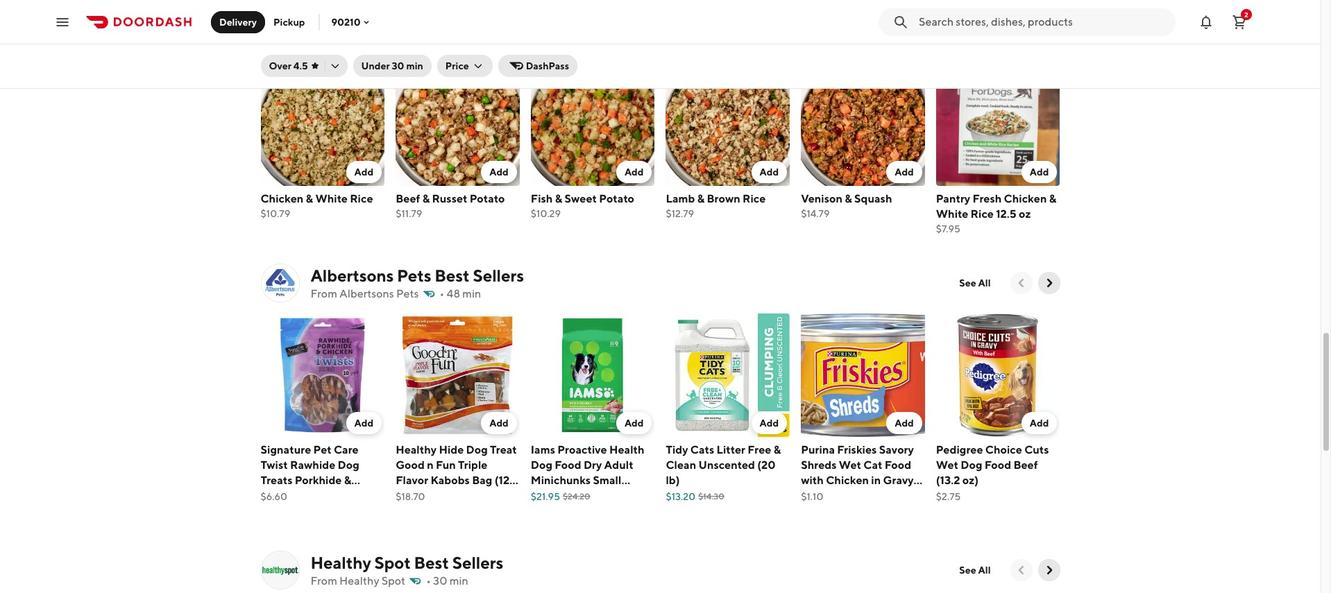 Task type: vqa. For each thing, say whether or not it's contained in the screenshot.
most
no



Task type: describe. For each thing, give the bounding box(es) containing it.
lamb & brown rice $12.79
[[666, 192, 766, 219]]

previous button of carousel image
[[1014, 563, 1028, 577]]

squash
[[854, 192, 892, 205]]

twist
[[261, 459, 288, 472]]

$14.79
[[801, 208, 830, 219]]

in
[[871, 474, 881, 487]]

$10.79
[[261, 208, 290, 219]]

wet inside pedigree choice cuts wet dog food beef (13.2 oz) $2.75
[[936, 459, 958, 472]]

best for spot
[[414, 553, 449, 572]]

(13.2
[[936, 474, 960, 487]]

& inside venison & squash $14.79
[[845, 192, 852, 205]]

notification bell image
[[1198, 14, 1215, 30]]

potato for fish & sweet potato
[[599, 192, 634, 205]]

price button
[[437, 55, 493, 77]]

white inside the pantry fresh chicken & white rice 12.5 oz $7.95
[[936, 207, 968, 220]]

1 see all from the top
[[959, 26, 991, 37]]

iams proactive health dog food dry adult minichunks small kibble with real chicken (7 lb)
[[531, 444, 645, 518]]

healthy hide dog treat good n fun triple flavor kabobs bag (12 oz)
[[396, 444, 517, 503]]

fish & sweet potato $10.29
[[531, 192, 634, 219]]

dog inside "signature pet care twist rawhide dog treats porkhide & chicken (10 ct)"
[[338, 459, 359, 472]]

lamb
[[666, 192, 695, 205]]

see all for albertsons pets best sellers
[[959, 277, 991, 288]]

kibble
[[531, 490, 565, 503]]

healthy hide dog treat good n fun triple flavor kabobs bag (12 oz) image
[[396, 313, 520, 437]]

tidy
[[666, 444, 688, 457]]

potato for beef & russet potato
[[470, 192, 505, 205]]

from albertsons pets
[[311, 287, 419, 300]]

beef inside the beef & russet potato $11.79
[[396, 192, 420, 205]]

& inside fish & sweet potato $10.29
[[555, 192, 562, 205]]

triple
[[458, 459, 488, 472]]

$2.75
[[936, 492, 961, 503]]

minichunks
[[531, 474, 591, 487]]

dry
[[584, 459, 602, 472]]

(10
[[306, 490, 322, 503]]

real
[[592, 490, 615, 503]]

1 see from the top
[[959, 26, 976, 37]]

48
[[447, 287, 460, 300]]

dog inside pedigree choice cuts wet dog food beef (13.2 oz) $2.75
[[961, 459, 982, 472]]

dashpass button
[[498, 55, 578, 77]]

clean
[[666, 459, 696, 472]]

delivery
[[219, 16, 257, 27]]

$13.20
[[666, 492, 696, 503]]

cat
[[864, 459, 882, 472]]

1 see all link from the top
[[951, 20, 999, 42]]

for
[[389, 22, 415, 41]]

signature
[[261, 444, 311, 457]]

rawhide
[[290, 459, 335, 472]]

litter
[[717, 444, 745, 457]]

dog inside iams proactive health dog food dry adult minichunks small kibble with real chicken (7 lb)
[[531, 459, 552, 472]]

$10.29
[[531, 208, 561, 219]]

from for albertsons
[[311, 287, 337, 300]]

with inside purina friskies savory shreds wet cat food with chicken in gravy (5.5 oz)
[[801, 474, 824, 487]]

iams proactive health dog food dry adult minichunks small kibble with real chicken (7 lb) image
[[531, 313, 655, 437]]

Store search: begin typing to search for stores available on DoorDash text field
[[919, 14, 1167, 29]]

previous button of carousel image for chicken
[[1014, 24, 1028, 38]]

adult
[[604, 459, 633, 472]]

treats
[[261, 474, 293, 487]]

bag
[[472, 474, 492, 487]]

price
[[445, 60, 469, 71]]

unscented
[[699, 459, 755, 472]]

flavor
[[396, 474, 428, 487]]

see all link for albertsons pets best sellers
[[951, 272, 999, 294]]

(7
[[576, 505, 586, 518]]

chicken inside purina friskies savory shreds wet cat food with chicken in gravy (5.5 oz)
[[826, 474, 869, 487]]

sellers for albertsons pets best sellers
[[473, 266, 524, 285]]

• for spot
[[426, 574, 431, 588]]

(20
[[757, 459, 776, 472]]

$7.95
[[936, 223, 960, 234]]

venison & squash $14.79
[[801, 192, 892, 219]]

4.5
[[293, 60, 308, 71]]

fun
[[436, 459, 456, 472]]

see for albertsons pets best sellers
[[959, 277, 976, 288]]

gravy
[[883, 474, 914, 487]]

just food for dogs link
[[261, 12, 457, 51]]

see all for healthy spot best sellers
[[959, 565, 991, 576]]

$21.95 $24.20
[[531, 492, 590, 503]]

2
[[1244, 10, 1249, 18]]

1 vertical spatial albertsons
[[339, 287, 394, 300]]

rice inside the pantry fresh chicken & white rice 12.5 oz $7.95
[[971, 207, 994, 220]]

shreds
[[801, 459, 837, 472]]

chicken inside the pantry fresh chicken & white rice 12.5 oz $7.95
[[1004, 192, 1047, 205]]

ct)
[[324, 490, 339, 503]]

0 vertical spatial spot
[[374, 553, 411, 572]]

care
[[334, 444, 359, 457]]

chicken inside iams proactive health dog food dry adult minichunks small kibble with real chicken (7 lb)
[[531, 505, 574, 518]]

friskies
[[837, 444, 877, 457]]

purina friskies savory shreds wet cat food with chicken in gravy (5.5 oz) image
[[801, 313, 925, 437]]

tidy cats litter free & clean unscented (20 lb) $13.20 $14.30
[[666, 444, 781, 503]]

& inside 'lamb & brown rice $12.79'
[[697, 192, 705, 205]]

venison
[[801, 192, 843, 205]]

kabobs
[[431, 474, 470, 487]]

good
[[396, 459, 425, 472]]

pantry fresh chicken & white rice 12.5 oz $7.95
[[936, 192, 1056, 234]]

pedigree choice cuts wet dog food beef (13.2 oz) $2.75
[[936, 444, 1049, 503]]

all for healthy spot best sellers
[[978, 565, 991, 576]]

signature pet care twist rawhide dog treats porkhide & chicken (10 ct) image
[[261, 313, 385, 437]]

hide
[[439, 444, 464, 457]]

$18.70
[[396, 492, 425, 503]]

choice
[[985, 444, 1022, 457]]

food inside purina friskies savory shreds wet cat food with chicken in gravy (5.5 oz)
[[885, 459, 911, 472]]

with inside iams proactive health dog food dry adult minichunks small kibble with real chicken (7 lb)
[[567, 490, 590, 503]]

see for healthy spot best sellers
[[959, 565, 976, 576]]

over
[[269, 60, 291, 71]]

fish
[[531, 192, 553, 205]]

albertsons pets best sellers
[[311, 266, 524, 285]]

treat
[[490, 444, 517, 457]]

russet
[[432, 192, 467, 205]]

$14.30
[[698, 492, 724, 502]]

just
[[311, 22, 343, 41]]

previous button of carousel image for cuts
[[1014, 276, 1028, 290]]

pet
[[313, 444, 332, 457]]

oz
[[1019, 207, 1031, 220]]

pickup button
[[265, 11, 313, 33]]

small
[[593, 474, 621, 487]]

• 48 min
[[440, 287, 481, 300]]

food inside iams proactive health dog food dry adult minichunks small kibble with real chicken (7 lb)
[[555, 459, 581, 472]]

0 vertical spatial albertsons
[[311, 266, 394, 285]]

pedigree choice cuts wet dog food beef (13.2 oz) image
[[936, 313, 1060, 437]]

2 button
[[1226, 8, 1253, 36]]



Task type: locate. For each thing, give the bounding box(es) containing it.
0 vertical spatial with
[[801, 474, 824, 487]]

food left for
[[346, 22, 386, 41]]

next button of carousel image
[[1042, 24, 1056, 38], [1042, 276, 1056, 290], [1042, 563, 1056, 577]]

1 vertical spatial see
[[959, 277, 976, 288]]

1 horizontal spatial wet
[[936, 459, 958, 472]]

sellers
[[473, 266, 524, 285], [452, 553, 503, 572]]

0 vertical spatial white
[[315, 192, 348, 205]]

0 vertical spatial previous button of carousel image
[[1014, 24, 1028, 38]]

$12.79
[[666, 208, 694, 219]]

0 horizontal spatial white
[[315, 192, 348, 205]]

see all link for healthy spot best sellers
[[951, 559, 999, 581]]

0 horizontal spatial potato
[[470, 192, 505, 205]]

3 all from the top
[[978, 565, 991, 576]]

2 vertical spatial next button of carousel image
[[1042, 563, 1056, 577]]

sellers for healthy spot best sellers
[[452, 553, 503, 572]]

$11.79
[[396, 208, 422, 219]]

0 horizontal spatial with
[[567, 490, 590, 503]]

porkhide
[[295, 474, 342, 487]]

cats
[[690, 444, 714, 457]]

best up 48
[[435, 266, 470, 285]]

2 see all link from the top
[[951, 272, 999, 294]]

spot up from healthy spot
[[374, 553, 411, 572]]

1 all from the top
[[978, 26, 991, 37]]

rice for lamb & brown rice
[[743, 192, 766, 205]]

1 vertical spatial all
[[978, 277, 991, 288]]

30
[[392, 60, 404, 71], [433, 574, 447, 588]]

brown
[[707, 192, 740, 205]]

healthy
[[396, 444, 437, 457], [311, 553, 371, 572], [339, 574, 379, 588]]

(12
[[495, 474, 510, 487]]

1 horizontal spatial white
[[936, 207, 968, 220]]

0 horizontal spatial beef
[[396, 192, 420, 205]]

purina friskies savory shreds wet cat food with chicken in gravy (5.5 oz)
[[801, 444, 914, 503]]

healthy inside healthy hide dog treat good n fun triple flavor kabobs bag (12 oz)
[[396, 444, 437, 457]]

1 vertical spatial spot
[[382, 574, 405, 588]]

oz) right the $1.10
[[824, 490, 840, 503]]

0 vertical spatial beef
[[396, 192, 420, 205]]

1 horizontal spatial rice
[[743, 192, 766, 205]]

3 next button of carousel image from the top
[[1042, 563, 1056, 577]]

oz) for purina friskies savory shreds wet cat food with chicken in gravy (5.5 oz)
[[824, 490, 840, 503]]

2 vertical spatial see all
[[959, 565, 991, 576]]

sellers up • 48 min on the left of the page
[[473, 266, 524, 285]]

dogs
[[418, 22, 457, 41]]

potato inside the beef & russet potato $11.79
[[470, 192, 505, 205]]

0 horizontal spatial lb)
[[588, 505, 602, 518]]

with up (5.5
[[801, 474, 824, 487]]

best up • 30 min at the left of page
[[414, 553, 449, 572]]

min for spot
[[450, 574, 468, 588]]

1 potato from the left
[[470, 192, 505, 205]]

with up (7
[[567, 490, 590, 503]]

2 vertical spatial healthy
[[339, 574, 379, 588]]

healthy spot best sellers
[[311, 553, 503, 572]]

lb) inside tidy cats litter free & clean unscented (20 lb) $13.20 $14.30
[[666, 474, 680, 487]]

rice inside 'lamb & brown rice $12.79'
[[743, 192, 766, 205]]

30 for under
[[392, 60, 404, 71]]

& inside "chicken & white rice $10.79"
[[306, 192, 313, 205]]

iams
[[531, 444, 555, 457]]

from for healthy
[[311, 574, 337, 588]]

food inside pedigree choice cuts wet dog food beef (13.2 oz) $2.75
[[985, 459, 1011, 472]]

1 vertical spatial min
[[462, 287, 481, 300]]

& inside the beef & russet potato $11.79
[[422, 192, 430, 205]]

1 vertical spatial see all
[[959, 277, 991, 288]]

oz)
[[962, 474, 979, 487], [396, 490, 412, 503], [824, 490, 840, 503]]

signature pet care twist rawhide dog treats porkhide & chicken (10 ct)
[[261, 444, 359, 503]]

$21.95
[[531, 492, 560, 503]]

chicken inside "signature pet care twist rawhide dog treats porkhide & chicken (10 ct)"
[[261, 490, 304, 503]]

• down healthy spot best sellers on the bottom left
[[426, 574, 431, 588]]

add button
[[346, 161, 382, 183], [481, 161, 517, 183], [616, 161, 652, 183], [751, 161, 787, 183], [886, 161, 922, 183], [1022, 161, 1057, 183], [1022, 161, 1057, 183], [346, 412, 382, 435], [346, 412, 382, 435], [481, 412, 517, 435], [481, 412, 517, 435], [616, 412, 652, 435], [616, 412, 652, 435], [751, 412, 787, 435], [751, 412, 787, 435], [886, 412, 922, 435], [886, 412, 922, 435], [1022, 412, 1057, 435], [1022, 412, 1057, 435]]

1 vertical spatial best
[[414, 553, 449, 572]]

dog down the care
[[338, 459, 359, 472]]

healthy up from healthy spot
[[311, 553, 371, 572]]

chicken up oz
[[1004, 192, 1047, 205]]

albertsons up from albertsons pets
[[311, 266, 394, 285]]

• 30 min
[[426, 574, 468, 588]]

potato
[[470, 192, 505, 205], [599, 192, 634, 205]]

2 see all from the top
[[959, 277, 991, 288]]

1 vertical spatial next button of carousel image
[[1042, 276, 1056, 290]]

min
[[406, 60, 423, 71], [462, 287, 481, 300], [450, 574, 468, 588]]

all
[[978, 26, 991, 37], [978, 277, 991, 288], [978, 565, 991, 576]]

1 previous button of carousel image from the top
[[1014, 24, 1028, 38]]

dog up triple
[[466, 444, 488, 457]]

0 horizontal spatial oz)
[[396, 490, 412, 503]]

min for pets
[[462, 287, 481, 300]]

0 vertical spatial see
[[959, 26, 976, 37]]

2 wet from the left
[[936, 459, 958, 472]]

0 vertical spatial lb)
[[666, 474, 680, 487]]

beef
[[396, 192, 420, 205], [1014, 459, 1038, 472]]

1 horizontal spatial with
[[801, 474, 824, 487]]

2 see from the top
[[959, 277, 976, 288]]

lb) down clean
[[666, 474, 680, 487]]

pickup
[[273, 16, 305, 27]]

chicken inside "chicken & white rice $10.79"
[[261, 192, 304, 205]]

1 horizontal spatial 30
[[433, 574, 447, 588]]

from healthy spot
[[311, 574, 405, 588]]

1 from from the top
[[311, 287, 337, 300]]

1 wet from the left
[[839, 459, 861, 472]]

0 vertical spatial •
[[440, 287, 444, 300]]

3 see from the top
[[959, 565, 976, 576]]

purina
[[801, 444, 835, 457]]

1 horizontal spatial lb)
[[666, 474, 680, 487]]

potato inside fish & sweet potato $10.29
[[599, 192, 634, 205]]

next button of carousel image for healthy spot best sellers
[[1042, 563, 1056, 577]]

healthy down healthy spot best sellers on the bottom left
[[339, 574, 379, 588]]

tidy cats litter free & clean unscented (20 lb) image
[[666, 313, 790, 437]]

90210 button
[[331, 16, 372, 27]]

0 vertical spatial all
[[978, 26, 991, 37]]

open menu image
[[54, 14, 71, 30]]

potato right russet
[[470, 192, 505, 205]]

1 next button of carousel image from the top
[[1042, 24, 1056, 38]]

proactive
[[557, 444, 607, 457]]

3 see all from the top
[[959, 565, 991, 576]]

0 horizontal spatial •
[[426, 574, 431, 588]]

albertsons down the albertsons pets best sellers
[[339, 287, 394, 300]]

best for pets
[[435, 266, 470, 285]]

oz) inside pedigree choice cuts wet dog food beef (13.2 oz) $2.75
[[962, 474, 979, 487]]

0 horizontal spatial rice
[[350, 192, 373, 205]]

food up 'gravy'
[[885, 459, 911, 472]]

2 vertical spatial see
[[959, 565, 976, 576]]

under 30 min button
[[353, 55, 432, 77]]

oz) inside healthy hide dog treat good n fun triple flavor kabobs bag (12 oz)
[[396, 490, 412, 503]]

chicken down $21.95
[[531, 505, 574, 518]]

1 vertical spatial lb)
[[588, 505, 602, 518]]

2 all from the top
[[978, 277, 991, 288]]

chicken down treats at the left bottom of the page
[[261, 490, 304, 503]]

lb) right (7
[[588, 505, 602, 518]]

albertsons
[[311, 266, 394, 285], [339, 287, 394, 300]]

1 vertical spatial beef
[[1014, 459, 1038, 472]]

pedigree
[[936, 444, 983, 457]]

dashpass
[[526, 60, 569, 71]]

0 vertical spatial pets
[[397, 266, 431, 285]]

cuts
[[1025, 444, 1049, 457]]

dog inside healthy hide dog treat good n fun triple flavor kabobs bag (12 oz)
[[466, 444, 488, 457]]

&
[[306, 192, 313, 205], [422, 192, 430, 205], [555, 192, 562, 205], [697, 192, 705, 205], [845, 192, 852, 205], [1049, 192, 1056, 205], [774, 444, 781, 457], [344, 474, 351, 487]]

0 horizontal spatial wet
[[839, 459, 861, 472]]

1 horizontal spatial potato
[[599, 192, 634, 205]]

1 horizontal spatial •
[[440, 287, 444, 300]]

oz) inside purina friskies savory shreds wet cat food with chicken in gravy (5.5 oz)
[[824, 490, 840, 503]]

healthy up good
[[396, 444, 437, 457]]

wet
[[839, 459, 861, 472], [936, 459, 958, 472]]

2 vertical spatial min
[[450, 574, 468, 588]]

wet down the friskies at the bottom right of page
[[839, 459, 861, 472]]

chicken up $10.79 on the left top of the page
[[261, 192, 304, 205]]

oz) right (13.2 on the right of page
[[962, 474, 979, 487]]

2 vertical spatial all
[[978, 565, 991, 576]]

& inside tidy cats litter free & clean unscented (20 lb) $13.20 $14.30
[[774, 444, 781, 457]]

0 vertical spatial see all link
[[951, 20, 999, 42]]

1 vertical spatial from
[[311, 574, 337, 588]]

0 vertical spatial min
[[406, 60, 423, 71]]

30 inside button
[[392, 60, 404, 71]]

$24.20
[[563, 492, 590, 502]]

30 down healthy spot best sellers on the bottom left
[[433, 574, 447, 588]]

wet inside purina friskies savory shreds wet cat food with chicken in gravy (5.5 oz)
[[839, 459, 861, 472]]

dog down iams
[[531, 459, 552, 472]]

oz) for healthy hide dog treat good n fun triple flavor kabobs bag (12 oz)
[[396, 490, 412, 503]]

1 vertical spatial •
[[426, 574, 431, 588]]

rice
[[350, 192, 373, 205], [743, 192, 766, 205], [971, 207, 994, 220]]

pantry
[[936, 192, 970, 205]]

1 vertical spatial with
[[567, 490, 590, 503]]

2 potato from the left
[[599, 192, 634, 205]]

beef down cuts
[[1014, 459, 1038, 472]]

over 4.5 button
[[261, 55, 347, 77]]

sweet
[[565, 192, 597, 205]]

min down healthy spot best sellers on the bottom left
[[450, 574, 468, 588]]

3 items, open order cart image
[[1231, 14, 1248, 30]]

over 4.5
[[269, 60, 308, 71]]

& inside the pantry fresh chicken & white rice 12.5 oz $7.95
[[1049, 192, 1056, 205]]

•
[[440, 287, 444, 300], [426, 574, 431, 588]]

1 vertical spatial sellers
[[452, 553, 503, 572]]

2 next button of carousel image from the top
[[1042, 276, 1056, 290]]

with
[[801, 474, 824, 487], [567, 490, 590, 503]]

delivery button
[[211, 11, 265, 33]]

& inside "signature pet care twist rawhide dog treats porkhide & chicken (10 ct)"
[[344, 474, 351, 487]]

2 horizontal spatial oz)
[[962, 474, 979, 487]]

1 vertical spatial see all link
[[951, 272, 999, 294]]

sellers up • 30 min at the left of page
[[452, 553, 503, 572]]

1 horizontal spatial oz)
[[824, 490, 840, 503]]

1 vertical spatial previous button of carousel image
[[1014, 276, 1028, 290]]

2 horizontal spatial rice
[[971, 207, 994, 220]]

• for pets
[[440, 287, 444, 300]]

all for albertsons pets best sellers
[[978, 277, 991, 288]]

see all link
[[951, 20, 999, 42], [951, 272, 999, 294], [951, 559, 999, 581]]

pets down the albertsons pets best sellers
[[396, 287, 419, 300]]

1 vertical spatial 30
[[433, 574, 447, 588]]

1 vertical spatial healthy
[[311, 553, 371, 572]]

food down choice
[[985, 459, 1011, 472]]

chicken
[[261, 192, 304, 205], [1004, 192, 1047, 205], [826, 474, 869, 487], [261, 490, 304, 503], [531, 505, 574, 518]]

12.5
[[996, 207, 1017, 220]]

pets up from albertsons pets
[[397, 266, 431, 285]]

savory
[[879, 444, 914, 457]]

30 for •
[[433, 574, 447, 588]]

potato right sweet
[[599, 192, 634, 205]]

lb) inside iams proactive health dog food dry adult minichunks small kibble with real chicken (7 lb)
[[588, 505, 602, 518]]

0 vertical spatial healthy
[[396, 444, 437, 457]]

food
[[346, 22, 386, 41], [555, 459, 581, 472], [885, 459, 911, 472], [985, 459, 1011, 472]]

min right 48
[[462, 287, 481, 300]]

0 vertical spatial next button of carousel image
[[1042, 24, 1056, 38]]

healthy for healthy hide dog treat good n fun triple flavor kabobs bag (12 oz)
[[396, 444, 437, 457]]

healthy for healthy spot best sellers
[[311, 553, 371, 572]]

beef inside pedigree choice cuts wet dog food beef (13.2 oz) $2.75
[[1014, 459, 1038, 472]]

0 vertical spatial 30
[[392, 60, 404, 71]]

0 vertical spatial sellers
[[473, 266, 524, 285]]

1 vertical spatial white
[[936, 207, 968, 220]]

rice for chicken & white rice
[[350, 192, 373, 205]]

food up the minichunks
[[555, 459, 581, 472]]

30 right under
[[392, 60, 404, 71]]

best
[[435, 266, 470, 285], [414, 553, 449, 572]]

min inside button
[[406, 60, 423, 71]]

3 see all link from the top
[[951, 559, 999, 581]]

2 vertical spatial see all link
[[951, 559, 999, 581]]

1 vertical spatial pets
[[396, 287, 419, 300]]

$1.10
[[801, 492, 823, 503]]

min down for
[[406, 60, 423, 71]]

dog
[[466, 444, 488, 457], [338, 459, 359, 472], [531, 459, 552, 472], [961, 459, 982, 472]]

90210
[[331, 16, 361, 27]]

under 30 min
[[361, 60, 423, 71]]

just food for dogs
[[311, 22, 457, 41]]

0 horizontal spatial 30
[[392, 60, 404, 71]]

health
[[609, 444, 645, 457]]

oz) down flavor
[[396, 490, 412, 503]]

• left 48
[[440, 287, 444, 300]]

spot
[[374, 553, 411, 572], [382, 574, 405, 588]]

chicken left in
[[826, 474, 869, 487]]

0 vertical spatial from
[[311, 287, 337, 300]]

wet up (13.2 on the right of page
[[936, 459, 958, 472]]

beef up $11.79
[[396, 192, 420, 205]]

n
[[427, 459, 434, 472]]

white inside "chicken & white rice $10.79"
[[315, 192, 348, 205]]

0 vertical spatial best
[[435, 266, 470, 285]]

spot down healthy spot best sellers on the bottom left
[[382, 574, 405, 588]]

2 previous button of carousel image from the top
[[1014, 276, 1028, 290]]

previous button of carousel image
[[1014, 24, 1028, 38], [1014, 276, 1028, 290]]

1 horizontal spatial beef
[[1014, 459, 1038, 472]]

chicken & white rice $10.79
[[261, 192, 373, 219]]

next button of carousel image for albertsons pets best sellers
[[1042, 276, 1056, 290]]

0 vertical spatial see all
[[959, 26, 991, 37]]

rice inside "chicken & white rice $10.79"
[[350, 192, 373, 205]]

dog down pedigree
[[961, 459, 982, 472]]

2 from from the top
[[311, 574, 337, 588]]



